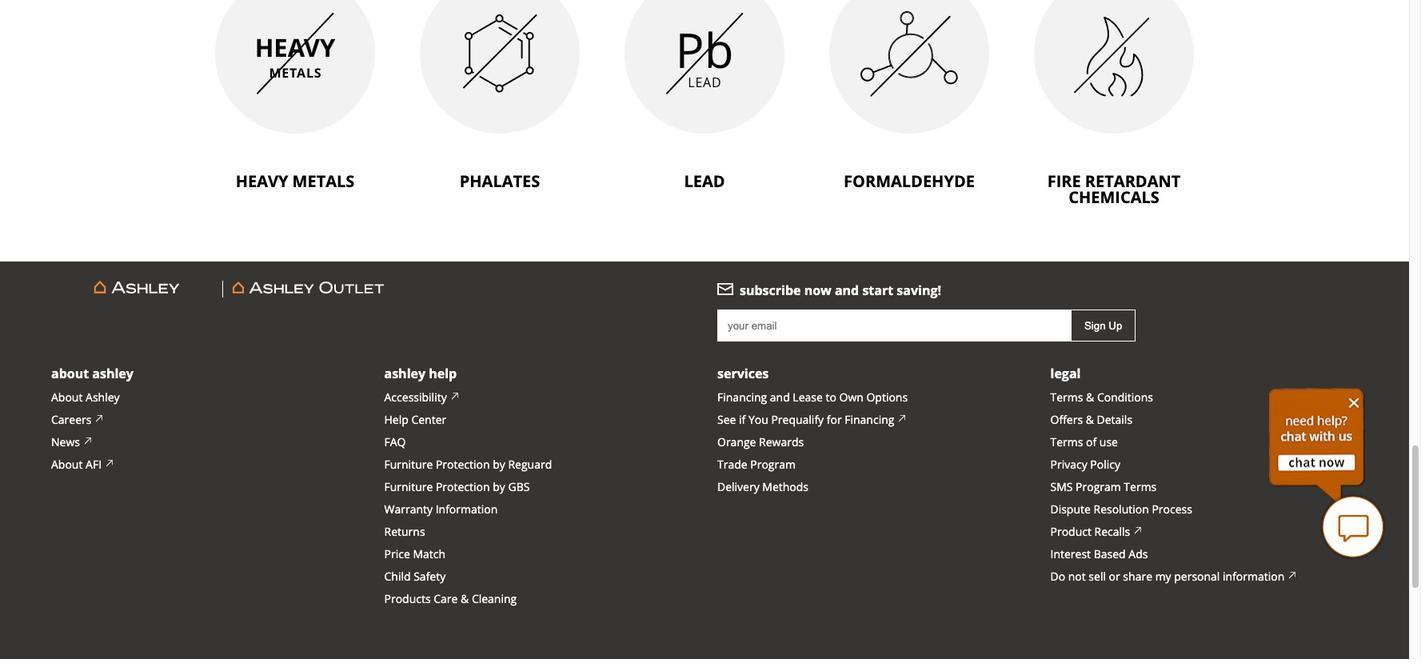 Task type: describe. For each thing, give the bounding box(es) containing it.
for
[[827, 412, 842, 427]]

price match link
[[384, 546, 446, 562]]

orange rewards trade program delivery methods
[[717, 434, 809, 494]]

ashley up about ashley link on the left bottom
[[92, 365, 133, 382]]

you
[[749, 412, 768, 427]]

rewards
[[759, 434, 804, 450]]

ashley departments element
[[51, 281, 692, 298]]

subscribe
[[740, 282, 801, 299]]

if
[[739, 412, 746, 427]]

about afi link
[[51, 457, 114, 473]]

accessibility
[[384, 390, 447, 405]]

do not sell or share my personal information link
[[1051, 569, 1298, 585]]

do not sell or share my personal information
[[1051, 569, 1285, 584]]

0 vertical spatial terms
[[1051, 390, 1083, 405]]

1 about ashley from the top
[[51, 365, 133, 382]]

news
[[51, 434, 80, 450]]

about ashley link
[[51, 390, 120, 406]]

terms & conditions link
[[1051, 390, 1153, 406]]

ashley up accessibility
[[384, 365, 426, 382]]

saving!
[[897, 282, 941, 299]]

program inside terms & conditions offers & details terms of use privacy policy sms program terms dispute resolution process
[[1076, 479, 1121, 494]]

conditions
[[1097, 390, 1153, 405]]

returns
[[384, 524, 425, 539]]

my
[[1155, 569, 1171, 584]]

see if you prequalify for financing link
[[717, 412, 907, 428]]

financing and lease to own options
[[717, 390, 908, 405]]

match
[[413, 546, 446, 562]]

afi
[[86, 457, 102, 472]]

recalls
[[1095, 524, 1130, 539]]

0 vertical spatial &
[[1086, 390, 1094, 405]]

accessibility link
[[384, 390, 460, 406]]

1 protection from the top
[[436, 457, 490, 472]]

resolution
[[1094, 502, 1149, 517]]

news link
[[51, 434, 93, 450]]

subscribe now and start saving!
[[740, 282, 941, 299]]

product recalls
[[1051, 524, 1130, 539]]

returns link
[[384, 524, 425, 540]]

help center link
[[384, 412, 447, 428]]

policy
[[1090, 457, 1121, 472]]

child
[[384, 569, 411, 584]]

warranty information link
[[384, 502, 498, 518]]

center
[[411, 412, 447, 427]]

0 horizontal spatial financing
[[717, 390, 767, 405]]

dispute
[[1051, 502, 1091, 517]]

fire
[[1048, 171, 1081, 192]]

sign
[[1085, 320, 1106, 332]]

personal
[[1174, 569, 1220, 584]]

orange
[[717, 434, 756, 450]]

up
[[1109, 320, 1122, 332]]

offers
[[1051, 412, 1083, 427]]

chat bubble mobile view image
[[1321, 495, 1385, 559]]

sms
[[1051, 479, 1073, 494]]

orange rewards link
[[717, 434, 804, 450]]

about for "about afi" link on the left bottom
[[51, 457, 83, 472]]

financing and lease to own options link
[[717, 390, 908, 406]]

process
[[1152, 502, 1192, 517]]

2 vertical spatial terms
[[1124, 479, 1157, 494]]

not
[[1068, 569, 1086, 584]]

product recalls link
[[1051, 524, 1143, 540]]

to
[[826, 390, 837, 405]]

do
[[1051, 569, 1065, 584]]

see
[[717, 412, 736, 427]]

1 vertical spatial financing
[[845, 412, 895, 427]]

program inside orange rewards trade program delivery methods
[[750, 457, 796, 472]]

envelope image
[[717, 283, 733, 295]]

1 about from the top
[[51, 365, 89, 382]]

sign up button
[[1071, 310, 1136, 342]]

products care & cleaning link
[[384, 591, 517, 607]]

terms of use link
[[1051, 434, 1118, 450]]

warranty
[[384, 502, 433, 517]]

interest based ads link
[[1051, 546, 1148, 562]]

about afi
[[51, 457, 102, 472]]

products
[[384, 591, 431, 606]]

share
[[1123, 569, 1153, 584]]



Task type: vqa. For each thing, say whether or not it's contained in the screenshot.
Program to the right
yes



Task type: locate. For each thing, give the bounding box(es) containing it.
0 vertical spatial about
[[51, 365, 89, 382]]

&
[[1086, 390, 1094, 405], [1086, 412, 1094, 427], [461, 591, 469, 606]]

terms down offers
[[1051, 434, 1083, 450]]

0 vertical spatial about ashley
[[51, 365, 133, 382]]

privacy
[[1051, 457, 1088, 472]]

financing down "options"
[[845, 412, 895, 427]]

use
[[1100, 434, 1118, 450]]

furniture up warranty at the left bottom
[[384, 479, 433, 494]]

help up accessibility link
[[429, 365, 457, 382]]

2 about ashley from the top
[[51, 390, 120, 405]]

ashley
[[92, 365, 133, 382], [384, 365, 426, 382], [86, 390, 120, 405]]

3 about from the top
[[51, 457, 83, 472]]

about up about ashley link on the left bottom
[[51, 365, 89, 382]]

about for about ashley link on the left bottom
[[51, 390, 83, 405]]

retardant
[[1085, 171, 1181, 192]]

help inside help center faq furniture protection by reguard furniture protection by gbs warranty information returns price match child safety products care & cleaning
[[384, 412, 409, 427]]

1 vertical spatial and
[[770, 390, 790, 405]]

& right care
[[461, 591, 469, 606]]

gbs
[[508, 479, 530, 494]]

2 vertical spatial about
[[51, 457, 83, 472]]

now
[[804, 282, 832, 299]]

metals
[[292, 171, 355, 192]]

0 vertical spatial by
[[493, 457, 505, 472]]

1 vertical spatial about ashley
[[51, 390, 120, 405]]

interest based ads
[[1051, 546, 1148, 562]]

furniture
[[384, 457, 433, 472], [384, 479, 433, 494]]

help up faq
[[384, 412, 409, 427]]

trade
[[717, 457, 748, 472]]

terms
[[1051, 390, 1083, 405], [1051, 434, 1083, 450], [1124, 479, 1157, 494]]

sms program terms link
[[1051, 479, 1157, 495]]

based
[[1094, 546, 1126, 562]]

1 vertical spatial protection
[[436, 479, 490, 494]]

product
[[1051, 524, 1092, 539]]

price
[[384, 546, 410, 562]]

1 vertical spatial help
[[384, 412, 409, 427]]

terms up offers
[[1051, 390, 1083, 405]]

0 vertical spatial help
[[429, 365, 457, 382]]

faq
[[384, 434, 406, 450]]

chemicals
[[1069, 187, 1160, 208]]

about up the careers
[[51, 390, 83, 405]]

program down 'rewards'
[[750, 457, 796, 472]]

terms up resolution
[[1124, 479, 1157, 494]]

ashley up the careers link
[[86, 390, 120, 405]]

about down news at the left bottom of page
[[51, 457, 83, 472]]

or
[[1109, 569, 1120, 584]]

and right now
[[835, 282, 859, 299]]

services
[[717, 365, 769, 382]]

dialogue message for liveperson image
[[1269, 388, 1365, 503]]

protection
[[436, 457, 490, 472], [436, 479, 490, 494]]

program down policy at the right bottom
[[1076, 479, 1121, 494]]

trade program link
[[717, 457, 796, 473]]

phalates
[[460, 171, 540, 192]]

2 about from the top
[[51, 390, 83, 405]]

1 vertical spatial by
[[493, 479, 505, 494]]

by left reguard at the left
[[493, 457, 505, 472]]

about
[[51, 365, 89, 382], [51, 390, 83, 405], [51, 457, 83, 472]]

ashley outlet image
[[233, 281, 385, 298]]

about ashley up the careers link
[[51, 390, 120, 405]]

1 furniture from the top
[[384, 457, 433, 472]]

1 horizontal spatial program
[[1076, 479, 1121, 494]]

sign up
[[1085, 320, 1122, 332]]

1 horizontal spatial help
[[429, 365, 457, 382]]

and
[[835, 282, 859, 299], [770, 390, 790, 405]]

furniture down faq link at the left bottom of page
[[384, 457, 433, 472]]

financing
[[717, 390, 767, 405], [845, 412, 895, 427]]

0 horizontal spatial help
[[384, 412, 409, 427]]

details
[[1097, 412, 1133, 427]]

your email email field
[[717, 310, 1071, 342]]

1 vertical spatial terms
[[1051, 434, 1083, 450]]

interest
[[1051, 546, 1091, 562]]

by
[[493, 457, 505, 472], [493, 479, 505, 494]]

& up offers & details link
[[1086, 390, 1094, 405]]

0 vertical spatial furniture
[[384, 457, 433, 472]]

information
[[436, 502, 498, 517]]

ashley furniture image
[[61, 281, 213, 298]]

financing up "if"
[[717, 390, 767, 405]]

terms & conditions offers & details terms of use privacy policy sms program terms dispute resolution process
[[1051, 390, 1192, 517]]

0 horizontal spatial and
[[770, 390, 790, 405]]

lead
[[684, 171, 725, 192]]

1 vertical spatial program
[[1076, 479, 1121, 494]]

furniture protection by reguard link
[[384, 457, 552, 473]]

ads
[[1129, 546, 1148, 562]]

& up 'of'
[[1086, 412, 1094, 427]]

dispute resolution process link
[[1051, 502, 1192, 518]]

2 by from the top
[[493, 479, 505, 494]]

& inside help center faq furniture protection by reguard furniture protection by gbs warranty information returns price match child safety products care & cleaning
[[461, 591, 469, 606]]

careers
[[51, 412, 92, 427]]

0 horizontal spatial program
[[750, 457, 796, 472]]

cleaning
[[472, 591, 517, 606]]

1 vertical spatial about
[[51, 390, 83, 405]]

care
[[434, 591, 458, 606]]

1 by from the top
[[493, 457, 505, 472]]

protection down furniture protection by reguard link
[[436, 479, 490, 494]]

delivery methods link
[[717, 479, 809, 495]]

0 vertical spatial program
[[750, 457, 796, 472]]

2 protection from the top
[[436, 479, 490, 494]]

options
[[867, 390, 908, 405]]

protection up furniture protection by gbs link
[[436, 457, 490, 472]]

heavy metals
[[236, 171, 355, 192]]

help center faq furniture protection by reguard furniture protection by gbs warranty information returns price match child safety products care & cleaning
[[384, 412, 552, 606]]

own
[[839, 390, 864, 405]]

0 vertical spatial financing
[[717, 390, 767, 405]]

0 vertical spatial and
[[835, 282, 859, 299]]

privacy policy link
[[1051, 457, 1121, 473]]

2 furniture from the top
[[384, 479, 433, 494]]

reguard
[[508, 457, 552, 472]]

careers link
[[51, 412, 104, 428]]

of
[[1086, 434, 1097, 450]]

about ashley up about ashley link on the left bottom
[[51, 365, 133, 382]]

ashley help
[[384, 365, 457, 382]]

1 horizontal spatial financing
[[845, 412, 895, 427]]

see if you prequalify for financing
[[717, 412, 895, 427]]

delivery
[[717, 479, 760, 494]]

child safety link
[[384, 569, 446, 585]]

0 vertical spatial protection
[[436, 457, 490, 472]]

1 vertical spatial &
[[1086, 412, 1094, 427]]

formaldehyde
[[844, 171, 975, 192]]

information
[[1223, 569, 1285, 584]]

and left lease
[[770, 390, 790, 405]]

2 vertical spatial &
[[461, 591, 469, 606]]

faq link
[[384, 434, 406, 450]]

start
[[863, 282, 894, 299]]

safety
[[414, 569, 446, 584]]

program
[[750, 457, 796, 472], [1076, 479, 1121, 494]]

1 vertical spatial furniture
[[384, 479, 433, 494]]

by left the gbs
[[493, 479, 505, 494]]

heavy
[[236, 171, 288, 192]]

offers & details link
[[1051, 412, 1133, 428]]

prequalify
[[771, 412, 824, 427]]

1 horizontal spatial and
[[835, 282, 859, 299]]

furniture protection by gbs link
[[384, 479, 530, 495]]

legal
[[1051, 365, 1081, 382]]



